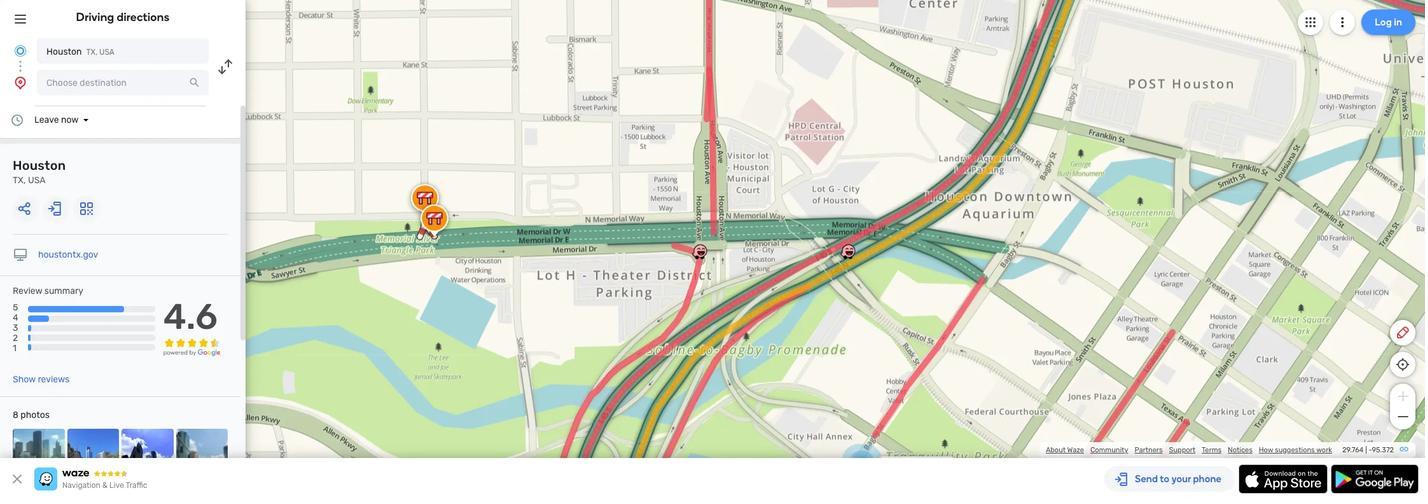 Task type: locate. For each thing, give the bounding box(es) containing it.
community link
[[1091, 446, 1129, 454]]

1 horizontal spatial usa
[[99, 48, 114, 57]]

houstontx.gov
[[38, 249, 98, 260]]

support link
[[1169, 446, 1196, 454]]

usa up choose destination text box
[[99, 48, 114, 57]]

review
[[13, 286, 42, 297]]

usa
[[99, 48, 114, 57], [28, 175, 46, 186]]

image 3 of houston, houston image
[[122, 429, 173, 481]]

houston
[[46, 46, 82, 57], [13, 158, 66, 173]]

driving directions
[[76, 10, 170, 24]]

houston tx, usa
[[46, 46, 114, 57], [13, 158, 66, 186]]

5
[[13, 302, 18, 313]]

image 4 of houston, houston image
[[176, 429, 228, 481]]

houston down leave
[[13, 158, 66, 173]]

0 vertical spatial usa
[[99, 48, 114, 57]]

tx, down 'clock' 'icon'
[[13, 175, 26, 186]]

95.372
[[1372, 446, 1394, 454]]

x image
[[10, 472, 25, 487]]

work
[[1317, 446, 1333, 454]]

navigation
[[62, 481, 100, 490]]

|
[[1366, 446, 1367, 454]]

about waze link
[[1046, 446, 1084, 454]]

leave now
[[34, 115, 79, 125]]

clock image
[[10, 113, 25, 128]]

houston right current location "icon"
[[46, 46, 82, 57]]

navigation & live traffic
[[62, 481, 147, 490]]

houston tx, usa down driving
[[46, 46, 114, 57]]

summary
[[44, 286, 83, 297]]

terms link
[[1202, 446, 1222, 454]]

5 4 3 2 1
[[13, 302, 18, 354]]

tx,
[[86, 48, 97, 57], [13, 175, 26, 186]]

0 horizontal spatial usa
[[28, 175, 46, 186]]

&
[[102, 481, 108, 490]]

show
[[13, 374, 36, 385]]

show reviews
[[13, 374, 69, 385]]

usa down leave
[[28, 175, 46, 186]]

0 vertical spatial houston
[[46, 46, 82, 57]]

pencil image
[[1396, 325, 1411, 340]]

Choose destination text field
[[37, 70, 209, 95]]

0 horizontal spatial tx,
[[13, 175, 26, 186]]

houston tx, usa down leave
[[13, 158, 66, 186]]

1 vertical spatial usa
[[28, 175, 46, 186]]

live
[[109, 481, 124, 490]]

suggestions
[[1275, 446, 1315, 454]]

review summary
[[13, 286, 83, 297]]

2
[[13, 333, 18, 344]]

tx, down driving
[[86, 48, 97, 57]]

1 horizontal spatial tx,
[[86, 48, 97, 57]]

zoom out image
[[1395, 409, 1411, 424]]

houstontx.gov link
[[38, 249, 98, 260]]

current location image
[[13, 43, 28, 59]]

0 vertical spatial houston tx, usa
[[46, 46, 114, 57]]

8 photos
[[13, 410, 50, 421]]

zoom in image
[[1395, 389, 1411, 404]]



Task type: describe. For each thing, give the bounding box(es) containing it.
4.6
[[163, 296, 218, 338]]

support
[[1169, 446, 1196, 454]]

leave
[[34, 115, 59, 125]]

notices link
[[1228, 446, 1253, 454]]

link image
[[1399, 444, 1410, 454]]

partners link
[[1135, 446, 1163, 454]]

terms
[[1202, 446, 1222, 454]]

waze
[[1068, 446, 1084, 454]]

1
[[13, 343, 17, 354]]

8
[[13, 410, 18, 421]]

reviews
[[38, 374, 69, 385]]

0 vertical spatial tx,
[[86, 48, 97, 57]]

photos
[[21, 410, 50, 421]]

29.764
[[1343, 446, 1364, 454]]

image 1 of houston, houston image
[[13, 429, 65, 481]]

how
[[1259, 446, 1274, 454]]

1 vertical spatial houston tx, usa
[[13, 158, 66, 186]]

about waze community partners support terms notices how suggestions work
[[1046, 446, 1333, 454]]

29.764 | -95.372
[[1343, 446, 1394, 454]]

3
[[13, 323, 18, 334]]

-
[[1369, 446, 1372, 454]]

now
[[61, 115, 79, 125]]

4
[[13, 313, 18, 323]]

1 vertical spatial houston
[[13, 158, 66, 173]]

notices
[[1228, 446, 1253, 454]]

image 2 of houston, houston image
[[67, 429, 119, 481]]

location image
[[13, 75, 28, 90]]

driving
[[76, 10, 114, 24]]

community
[[1091, 446, 1129, 454]]

traffic
[[126, 481, 147, 490]]

1 vertical spatial tx,
[[13, 175, 26, 186]]

partners
[[1135, 446, 1163, 454]]

about
[[1046, 446, 1066, 454]]

how suggestions work link
[[1259, 446, 1333, 454]]

directions
[[117, 10, 170, 24]]

computer image
[[13, 248, 28, 263]]



Task type: vqa. For each thing, say whether or not it's contained in the screenshot.
•
no



